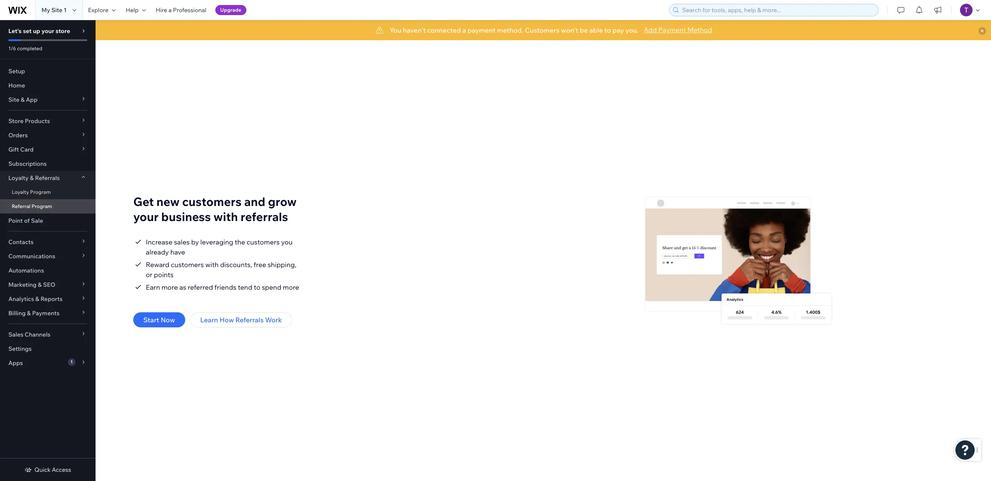Task type: locate. For each thing, give the bounding box(es) containing it.
& left reports
[[35, 296, 39, 303]]

referrals up loyalty program link
[[35, 174, 60, 182]]

referrals inside loyalty & referrals popup button
[[35, 174, 60, 182]]

0 horizontal spatial site
[[8, 96, 19, 104]]

& for billing
[[27, 310, 31, 317]]

customers
[[182, 194, 242, 209], [247, 238, 280, 246], [171, 261, 204, 269]]

payment
[[659, 26, 686, 34]]

with down leveraging
[[205, 261, 219, 269]]

1 horizontal spatial your
[[133, 209, 159, 224]]

up
[[33, 27, 40, 35]]

customers down the have
[[171, 261, 204, 269]]

site right my
[[51, 6, 62, 14]]

a left payment
[[462, 26, 466, 34]]

get new customers and grow your business with referrals
[[133, 194, 297, 224]]

loyalty up referral
[[12, 189, 29, 195]]

1 vertical spatial with
[[205, 261, 219, 269]]

add
[[644, 26, 657, 34]]

& right 'billing'
[[27, 310, 31, 317]]

1 more from the left
[[162, 283, 178, 292]]

quick access
[[35, 467, 71, 474]]

be
[[580, 26, 588, 34]]

completed
[[17, 45, 42, 52]]

quick
[[35, 467, 51, 474]]

customers up free
[[247, 238, 280, 246]]

more left as
[[162, 283, 178, 292]]

referrals
[[35, 174, 60, 182], [235, 316, 264, 324]]

0 horizontal spatial referrals
[[35, 174, 60, 182]]

payments
[[32, 310, 60, 317]]

business
[[161, 209, 211, 224]]

0 vertical spatial your
[[41, 27, 54, 35]]

loyalty & referrals button
[[0, 171, 96, 185]]

have
[[170, 248, 185, 256]]

0 vertical spatial with
[[214, 209, 238, 224]]

& inside marketing & seo popup button
[[38, 281, 42, 289]]

1 vertical spatial to
[[254, 283, 260, 292]]

to left pay
[[605, 26, 611, 34]]

sales channels button
[[0, 328, 96, 342]]

settings
[[8, 345, 32, 353]]

0 vertical spatial customers
[[182, 194, 242, 209]]

0 vertical spatial to
[[605, 26, 611, 34]]

0 horizontal spatial more
[[162, 283, 178, 292]]

& left seo
[[38, 281, 42, 289]]

1 right my
[[64, 6, 67, 14]]

your right the up
[[41, 27, 54, 35]]

your down get
[[133, 209, 159, 224]]

add payment method link
[[644, 25, 712, 35]]

quick access button
[[24, 467, 71, 474]]

1 horizontal spatial 1
[[71, 360, 73, 365]]

start
[[143, 316, 159, 324]]

access
[[52, 467, 71, 474]]

& inside billing & payments popup button
[[27, 310, 31, 317]]

site down home
[[8, 96, 19, 104]]

with inside get new customers and grow your business with referrals
[[214, 209, 238, 224]]

settings link
[[0, 342, 96, 356]]

products
[[25, 117, 50, 125]]

billing
[[8, 310, 26, 317]]

customers inside get new customers and grow your business with referrals
[[182, 194, 242, 209]]

my
[[41, 6, 50, 14]]

loyalty down subscriptions in the left top of the page
[[8, 174, 29, 182]]

learn how referrals work link
[[190, 312, 292, 328]]

program down loyalty & referrals
[[30, 189, 51, 195]]

your
[[41, 27, 54, 35], [133, 209, 159, 224]]

& inside site & app dropdown button
[[21, 96, 25, 104]]

spend
[[262, 283, 281, 292]]

0 horizontal spatial 1
[[64, 6, 67, 14]]

alert containing add payment method
[[96, 20, 991, 40]]

loyalty inside popup button
[[8, 174, 29, 182]]

Search for tools, apps, help & more... field
[[680, 4, 876, 16]]

1 horizontal spatial a
[[462, 26, 466, 34]]

0 vertical spatial site
[[51, 6, 62, 14]]

1 vertical spatial referrals
[[235, 316, 264, 324]]

already
[[146, 248, 169, 256]]

sale
[[31, 217, 43, 225]]

loyalty for loyalty & referrals
[[8, 174, 29, 182]]

1 vertical spatial program
[[32, 203, 52, 210]]

referral program link
[[0, 200, 96, 214]]

referrals for &
[[35, 174, 60, 182]]

professional
[[173, 6, 206, 14]]

& inside analytics & reports dropdown button
[[35, 296, 39, 303]]

hire
[[156, 6, 167, 14]]

customers
[[525, 26, 560, 34]]

upgrade
[[220, 7, 241, 13]]

point
[[8, 217, 23, 225]]

1 vertical spatial 1
[[71, 360, 73, 365]]

discounts,
[[220, 261, 252, 269]]

& up loyalty program
[[30, 174, 34, 182]]

customers up business
[[182, 194, 242, 209]]

with up leveraging
[[214, 209, 238, 224]]

set
[[23, 27, 32, 35]]

1 horizontal spatial site
[[51, 6, 62, 14]]

& for site
[[21, 96, 25, 104]]

1 horizontal spatial referrals
[[235, 316, 264, 324]]

&
[[21, 96, 25, 104], [30, 174, 34, 182], [38, 281, 42, 289], [35, 296, 39, 303], [27, 310, 31, 317]]

orders
[[8, 132, 28, 139]]

billing & payments
[[8, 310, 60, 317]]

more right spend at bottom left
[[283, 283, 299, 292]]

0 vertical spatial referrals
[[35, 174, 60, 182]]

& inside loyalty & referrals popup button
[[30, 174, 34, 182]]

with
[[214, 209, 238, 224], [205, 261, 219, 269]]

program up 'sale' on the top of page
[[32, 203, 52, 210]]

1 vertical spatial site
[[8, 96, 19, 104]]

referrals right the how
[[235, 316, 264, 324]]

a
[[168, 6, 172, 14], [462, 26, 466, 34]]

referrals inside "learn how referrals work" link
[[235, 316, 264, 324]]

0 horizontal spatial your
[[41, 27, 54, 35]]

1/6
[[8, 45, 16, 52]]

0 horizontal spatial to
[[254, 283, 260, 292]]

0 vertical spatial program
[[30, 189, 51, 195]]

orders button
[[0, 128, 96, 143]]

1 horizontal spatial more
[[283, 283, 299, 292]]

sidebar element
[[0, 20, 96, 482]]

0 vertical spatial loyalty
[[8, 174, 29, 182]]

site inside dropdown button
[[8, 96, 19, 104]]

app
[[26, 96, 38, 104]]

marketing & seo button
[[0, 278, 96, 292]]

loyalty for loyalty program
[[12, 189, 29, 195]]

contacts button
[[0, 235, 96, 249]]

point of sale
[[8, 217, 43, 225]]

your inside "sidebar" element
[[41, 27, 54, 35]]

increase sales by leveraging the customers you already have reward customers with discounts, free shipping, or points earn more as referred friends tend to spend more
[[146, 238, 299, 292]]

tend
[[238, 283, 252, 292]]

loyalty
[[8, 174, 29, 182], [12, 189, 29, 195]]

0 horizontal spatial a
[[168, 6, 172, 14]]

site
[[51, 6, 62, 14], [8, 96, 19, 104]]

& left app
[[21, 96, 25, 104]]

channels
[[25, 331, 50, 339]]

by
[[191, 238, 199, 246]]

2 vertical spatial customers
[[171, 261, 204, 269]]

haven't
[[403, 26, 426, 34]]

reward
[[146, 261, 169, 269]]

1 vertical spatial loyalty
[[12, 189, 29, 195]]

as
[[179, 283, 186, 292]]

a right hire
[[168, 6, 172, 14]]

to right tend
[[254, 283, 260, 292]]

alert
[[96, 20, 991, 40]]

referral program
[[12, 203, 52, 210]]

to
[[605, 26, 611, 34], [254, 283, 260, 292]]

home link
[[0, 78, 96, 93]]

0 vertical spatial 1
[[64, 6, 67, 14]]

able
[[590, 26, 603, 34]]

1 down settings link
[[71, 360, 73, 365]]

1 vertical spatial your
[[133, 209, 159, 224]]

and
[[244, 194, 265, 209]]

increase
[[146, 238, 172, 246]]



Task type: describe. For each thing, give the bounding box(es) containing it.
point of sale link
[[0, 214, 96, 228]]

referral
[[12, 203, 30, 210]]

start now button
[[133, 312, 185, 328]]

setup
[[8, 67, 25, 75]]

& for marketing
[[38, 281, 42, 289]]

subscriptions link
[[0, 157, 96, 171]]

my site 1
[[41, 6, 67, 14]]

program for referral program
[[32, 203, 52, 210]]

subscriptions
[[8, 160, 47, 168]]

new
[[156, 194, 180, 209]]

2 more from the left
[[283, 283, 299, 292]]

earn
[[146, 283, 160, 292]]

store products
[[8, 117, 50, 125]]

analytics & reports
[[8, 296, 63, 303]]

you.
[[626, 26, 639, 34]]

loyalty program
[[12, 189, 51, 195]]

seo
[[43, 281, 55, 289]]

1 vertical spatial a
[[462, 26, 466, 34]]

how
[[220, 316, 234, 324]]

now
[[161, 316, 175, 324]]

let's set up your store
[[8, 27, 70, 35]]

sales
[[8, 331, 23, 339]]

marketing
[[8, 281, 37, 289]]

add payment method
[[644, 26, 712, 34]]

store
[[55, 27, 70, 35]]

apps
[[8, 360, 23, 367]]

marketing & seo
[[8, 281, 55, 289]]

analytics
[[8, 296, 34, 303]]

1 vertical spatial customers
[[247, 238, 280, 246]]

gift card button
[[0, 143, 96, 157]]

start now
[[143, 316, 175, 324]]

grow
[[268, 194, 297, 209]]

method.
[[497, 26, 524, 34]]

contacts
[[8, 239, 34, 246]]

& for analytics
[[35, 296, 39, 303]]

you haven't connected a payment method. customers won't be able to pay you.
[[390, 26, 639, 34]]

let's
[[8, 27, 22, 35]]

get
[[133, 194, 154, 209]]

gift
[[8, 146, 19, 153]]

billing & payments button
[[0, 306, 96, 321]]

you
[[390, 26, 401, 34]]

1 horizontal spatial to
[[605, 26, 611, 34]]

leveraging
[[200, 238, 233, 246]]

free
[[254, 261, 266, 269]]

shipping,
[[268, 261, 297, 269]]

setup link
[[0, 64, 96, 78]]

gift card
[[8, 146, 34, 153]]

with inside the increase sales by leveraging the customers you already have reward customers with discounts, free shipping, or points earn more as referred friends tend to spend more
[[205, 261, 219, 269]]

your inside get new customers and grow your business with referrals
[[133, 209, 159, 224]]

automations
[[8, 267, 44, 275]]

store products button
[[0, 114, 96, 128]]

analytics & reports button
[[0, 292, 96, 306]]

sales channels
[[8, 331, 50, 339]]

learn
[[200, 316, 218, 324]]

of
[[24, 217, 30, 225]]

to inside the increase sales by leveraging the customers you already have reward customers with discounts, free shipping, or points earn more as referred friends tend to spend more
[[254, 283, 260, 292]]

won't
[[561, 26, 578, 34]]

card
[[20, 146, 34, 153]]

0 vertical spatial a
[[168, 6, 172, 14]]

you
[[281, 238, 293, 246]]

reports
[[41, 296, 63, 303]]

sales
[[174, 238, 190, 246]]

explore
[[88, 6, 109, 14]]

program for loyalty program
[[30, 189, 51, 195]]

work
[[265, 316, 282, 324]]

the
[[235, 238, 245, 246]]

referrals
[[241, 209, 288, 224]]

site & app button
[[0, 93, 96, 107]]

method
[[688, 26, 712, 34]]

1/6 completed
[[8, 45, 42, 52]]

help button
[[121, 0, 151, 20]]

points
[[154, 271, 174, 279]]

store
[[8, 117, 23, 125]]

1 inside "sidebar" element
[[71, 360, 73, 365]]

help
[[126, 6, 139, 14]]

& for loyalty
[[30, 174, 34, 182]]

payment
[[468, 26, 496, 34]]

communications button
[[0, 249, 96, 264]]

home
[[8, 82, 25, 89]]

referrals for how
[[235, 316, 264, 324]]

friends
[[215, 283, 236, 292]]

loyalty program link
[[0, 185, 96, 200]]

site & app
[[8, 96, 38, 104]]



Task type: vqa. For each thing, say whether or not it's contained in the screenshot.
already
yes



